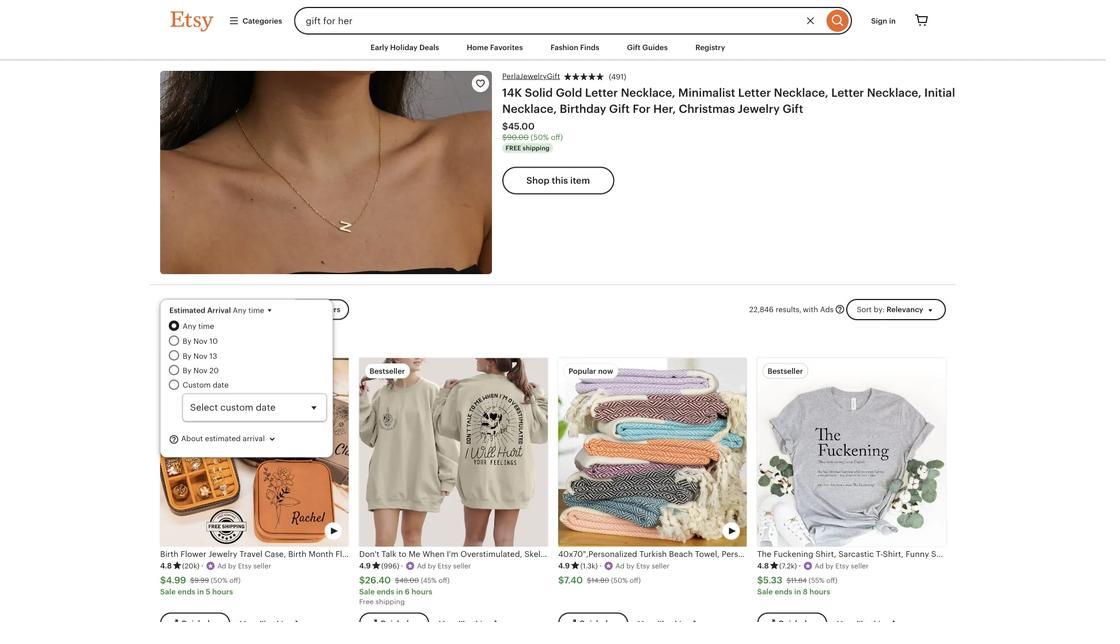 Task type: describe. For each thing, give the bounding box(es) containing it.
about
[[181, 435, 203, 443]]

shop
[[527, 176, 550, 186]]

estimated arrival any time
[[169, 306, 265, 315]]

$ 26.40 $ 48.00 (45% off) sale ends in 6 hours free shipping
[[359, 575, 450, 606]]

d for 7.40
[[620, 562, 625, 570]]

by nov 20 link
[[183, 365, 327, 376]]

· for 7.40
[[600, 562, 602, 571]]

gift right the jewelry
[[783, 102, 804, 116]]

13
[[210, 352, 217, 360]]

any time
[[183, 322, 214, 331]]

d for 4.99
[[222, 562, 226, 570]]

(1.3k)
[[581, 562, 598, 570]]

5.33
[[764, 575, 783, 586]]

2 letter from the left
[[739, 86, 772, 100]]

categories button
[[220, 10, 291, 31]]

with
[[803, 305, 819, 314]]

banner containing categories
[[150, 0, 957, 35]]

results,
[[776, 305, 802, 314]]

$ inside $ 7.40 $ 14.80 (50% off)
[[587, 577, 592, 585]]

4.9 for 7.40
[[559, 562, 570, 571]]

by nov 10 link
[[183, 336, 327, 347]]

deals
[[420, 43, 439, 52]]

estimated
[[169, 306, 206, 315]]

custom
[[183, 381, 211, 389]]

etsy for 26.40
[[438, 562, 452, 570]]

ends for 26.40
[[377, 588, 395, 596]]

about estimated arrival button
[[169, 428, 287, 450]]

item
[[571, 176, 590, 186]]

by for 26.40
[[428, 562, 436, 570]]

3 letter from the left
[[832, 86, 865, 100]]

product video element for 7.40
[[559, 358, 747, 547]]

ends for 4.99
[[178, 588, 195, 596]]

Search for anything text field
[[294, 7, 824, 35]]

by for by nov 10
[[183, 337, 191, 346]]

in inside button
[[890, 16, 896, 25]]

seller for 26.40
[[453, 562, 471, 570]]

hours for 4.99
[[212, 588, 233, 596]]

4.8 for 4.99
[[160, 562, 172, 571]]

a for 5.33
[[815, 562, 820, 570]]

by for by nov 13
[[183, 352, 191, 360]]

(50% for 4.99
[[211, 577, 228, 585]]

guides
[[643, 43, 668, 52]]

22,846 results,
[[750, 305, 802, 314]]

gold
[[556, 86, 583, 100]]

popular now for 7.40
[[569, 367, 614, 376]]

date
[[213, 381, 229, 389]]

fashion finds link
[[542, 37, 608, 58]]

· for 4.99
[[201, 562, 204, 571]]

90.00
[[507, 133, 529, 142]]

off) for 7.40
[[630, 577, 641, 585]]

(50% inside 14k solid gold letter necklace, minimalist letter necklace, letter necklace, initial necklace, birthday gift for her, christmas jewelry gift $ 45.00 $ 90.00 (50% off) free shipping
[[531, 133, 549, 142]]

categories
[[243, 16, 282, 25]]

4.99
[[166, 575, 186, 586]]

10
[[210, 337, 218, 346]]

perlajewelrygift
[[503, 72, 560, 81]]

off) for 26.40
[[439, 577, 450, 585]]

etsy for 4.99
[[238, 562, 252, 570]]

3 seller from the left
[[652, 562, 670, 570]]

nov for 13
[[193, 352, 208, 360]]

5
[[206, 588, 211, 596]]

$ 5.33 $ 11.84 (55% off) sale ends in 8 hours
[[758, 575, 838, 596]]

holiday
[[390, 43, 418, 52]]

4.8 for 5.33
[[758, 562, 769, 571]]

a d by etsy seller for 26.40
[[417, 562, 471, 570]]

etsy for 7.40
[[637, 562, 650, 570]]

home favorites
[[467, 43, 523, 52]]

gift left the guides
[[627, 43, 641, 52]]

early
[[371, 43, 389, 52]]

seller for 5.33
[[851, 562, 869, 570]]

14.80
[[592, 577, 610, 585]]

fashion finds
[[551, 43, 600, 52]]

a d by etsy seller for 4.99
[[217, 562, 271, 570]]

26.40
[[365, 575, 391, 586]]

48.00
[[400, 577, 419, 585]]

by nov 13 link
[[183, 350, 327, 362]]

home favorites link
[[458, 37, 532, 58]]

hours for 5.33
[[810, 588, 831, 596]]

8
[[803, 588, 808, 596]]

bestseller for 26.40
[[370, 367, 405, 376]]

for
[[633, 102, 651, 116]]

7.40
[[564, 575, 583, 586]]

all filters button
[[286, 300, 349, 320]]

sign
[[872, 16, 888, 25]]

christmas
[[679, 102, 736, 116]]

in for 4.99
[[197, 588, 204, 596]]

(996)
[[382, 562, 399, 570]]

jewelry
[[738, 102, 780, 116]]

1 horizontal spatial time
[[249, 306, 265, 315]]

filters
[[318, 306, 341, 314]]

shop this item
[[527, 176, 590, 186]]

perlajewelrygift link
[[503, 71, 560, 81]]

a for 7.40
[[616, 562, 621, 570]]

ads
[[821, 305, 834, 314]]

her,
[[654, 102, 676, 116]]

necklace, up the jewelry
[[774, 86, 829, 100]]

by:
[[874, 305, 885, 314]]

time inside 'select an estimated delivery date' option group
[[198, 322, 214, 331]]

etsy for 5.33
[[836, 562, 850, 570]]

popular now for 4.99
[[171, 367, 215, 376]]

4.9 for 26.40
[[359, 562, 371, 571]]

a d by etsy seller for 7.40
[[616, 562, 670, 570]]

(45%
[[421, 577, 437, 585]]

shop this item link
[[503, 167, 615, 195]]

minimalist
[[679, 86, 736, 100]]



Task type: vqa. For each thing, say whether or not it's contained in the screenshot.
22,846
yes



Task type: locate. For each thing, give the bounding box(es) containing it.
gift
[[627, 43, 641, 52], [609, 102, 630, 116], [783, 102, 804, 116]]

menu bar
[[150, 35, 957, 61]]

4 d from the left
[[820, 562, 824, 570]]

1 horizontal spatial product video element
[[559, 358, 747, 547]]

· right (996)
[[401, 562, 403, 571]]

a for 26.40
[[417, 562, 422, 570]]

1 horizontal spatial any
[[233, 306, 247, 315]]

sale down the 4.99
[[160, 588, 176, 596]]

sort by: relevancy
[[857, 305, 924, 314]]

2 horizontal spatial ends
[[775, 588, 793, 596]]

by nov 20
[[183, 367, 219, 375]]

1 vertical spatial shipping
[[376, 598, 405, 606]]

in for 5.33
[[795, 588, 802, 596]]

1 horizontal spatial (50%
[[531, 133, 549, 142]]

3 by from the top
[[183, 367, 191, 375]]

a d by etsy seller for 5.33
[[815, 562, 869, 570]]

birth flower jewelry travel case, birth month flower gift, personalized birthday gift, leather jewelry travel case, custom jewelry case image
[[160, 358, 349, 547]]

by down by nov 10 on the left bottom of the page
[[183, 352, 191, 360]]

1 horizontal spatial 4.8
[[758, 562, 769, 571]]

home
[[467, 43, 489, 52]]

3 nov from the top
[[193, 367, 208, 375]]

etsy
[[238, 562, 252, 570], [438, 562, 452, 570], [637, 562, 650, 570], [836, 562, 850, 570]]

2 seller from the left
[[453, 562, 471, 570]]

a
[[217, 562, 222, 570], [417, 562, 422, 570], [616, 562, 621, 570], [815, 562, 820, 570]]

14k solid gold letter necklace, minimalist letter necklace, letter necklace, initial necklace, birthday gift for her, christmas jewelry gift link
[[503, 86, 956, 116]]

a d by etsy seller up the $ 4.99 $ 9.99 (50% off) sale ends in 5 hours
[[217, 562, 271, 570]]

hours inside the $ 4.99 $ 9.99 (50% off) sale ends in 5 hours
[[212, 588, 233, 596]]

2 by from the left
[[428, 562, 436, 570]]

· right (1.3k)
[[600, 562, 602, 571]]

0 horizontal spatial (50%
[[211, 577, 228, 585]]

sale inside $ 26.40 $ 48.00 (45% off) sale ends in 6 hours free shipping
[[359, 588, 375, 596]]

4 seller from the left
[[851, 562, 869, 570]]

1 horizontal spatial shipping
[[523, 145, 550, 152]]

hours inside '$ 5.33 $ 11.84 (55% off) sale ends in 8 hours'
[[810, 588, 831, 596]]

popular
[[171, 367, 198, 376], [569, 367, 597, 376]]

necklace,
[[621, 86, 676, 100], [774, 86, 829, 100], [867, 86, 922, 100], [503, 102, 557, 116]]

by up the $ 4.99 $ 9.99 (50% off) sale ends in 5 hours
[[228, 562, 236, 570]]

d up (45%
[[422, 562, 426, 570]]

in right sign on the top
[[890, 16, 896, 25]]

the fuckening shirt, sarcastic t-shirt, funny sayings shirt, sarcasm gift, swearing shirt, funny sarcastic tee, gift for her, gift for him image
[[758, 358, 946, 547]]

0 horizontal spatial shipping
[[376, 598, 405, 606]]

4 · from the left
[[799, 562, 801, 571]]

d up (55%
[[820, 562, 824, 570]]

free
[[506, 145, 521, 152]]

9.99
[[195, 577, 209, 585]]

this
[[552, 176, 568, 186]]

1 etsy from the left
[[238, 562, 252, 570]]

now for 4.99
[[200, 367, 215, 376]]

1 product video element from the left
[[160, 358, 349, 547]]

1 a d by etsy seller from the left
[[217, 562, 271, 570]]

sale inside '$ 5.33 $ 11.84 (55% off) sale ends in 8 hours'
[[758, 588, 773, 596]]

0 horizontal spatial hours
[[212, 588, 233, 596]]

product video element for 4.99
[[160, 358, 349, 547]]

3 a d by etsy seller from the left
[[616, 562, 670, 570]]

a up (55%
[[815, 562, 820, 570]]

menu bar containing early holiday deals
[[150, 35, 957, 61]]

1 hours from the left
[[212, 588, 233, 596]]

off) inside the $ 4.99 $ 9.99 (50% off) sale ends in 5 hours
[[230, 577, 241, 585]]

2 vertical spatial nov
[[193, 367, 208, 375]]

banner
[[150, 0, 957, 35]]

ends down the 4.99
[[178, 588, 195, 596]]

· right (20k)
[[201, 562, 204, 571]]

d for 5.33
[[820, 562, 824, 570]]

1 horizontal spatial sale
[[359, 588, 375, 596]]

don't talk to me when i'm overstimulated, skeleton halloween sweatshirt, sarcastic sweatshirt, funny sweatshirt, saying shirt, gift for her image
[[359, 358, 548, 547]]

3 sale from the left
[[758, 588, 773, 596]]

(50% inside $ 7.40 $ 14.80 (50% off)
[[611, 577, 628, 585]]

0 vertical spatial any
[[233, 306, 247, 315]]

3 hours from the left
[[810, 588, 831, 596]]

14k solid gold letter necklace, minimalist letter necklace, letter necklace, initial necklace, birthday gift for her, christmas jewelry gift $ 45.00 $ 90.00 (50% off) free shipping
[[503, 86, 956, 152]]

40x70",personalized turkish beach towel, personalized gifts, beach wedding decor, beach bachelorette party, beach towel, bridesmaid gifts image
[[559, 358, 747, 547]]

by up '$ 5.33 $ 11.84 (55% off) sale ends in 8 hours' at right
[[826, 562, 834, 570]]

2 · from the left
[[401, 562, 403, 571]]

11.84
[[791, 577, 807, 585]]

1 horizontal spatial 4.9
[[559, 562, 570, 571]]

4.8 up 5.33
[[758, 562, 769, 571]]

14k
[[503, 86, 522, 100]]

bestseller
[[370, 367, 405, 376], [768, 367, 804, 376]]

ends inside $ 26.40 $ 48.00 (45% off) sale ends in 6 hours free shipping
[[377, 588, 395, 596]]

sale
[[160, 588, 176, 596], [359, 588, 375, 596], [758, 588, 773, 596]]

a up the $ 4.99 $ 9.99 (50% off) sale ends in 5 hours
[[217, 562, 222, 570]]

1 d from the left
[[222, 562, 226, 570]]

(50% right the 9.99
[[211, 577, 228, 585]]

sale for 4.99
[[160, 588, 176, 596]]

custom date
[[183, 381, 229, 389]]

1 by from the left
[[228, 562, 236, 570]]

gift guides link
[[619, 37, 677, 58]]

4 a d by etsy seller from the left
[[815, 562, 869, 570]]

necklace, up for
[[621, 86, 676, 100]]

2 product video element from the left
[[559, 358, 747, 547]]

(50% inside the $ 4.99 $ 9.99 (50% off) sale ends in 5 hours
[[211, 577, 228, 585]]

sale for 5.33
[[758, 588, 773, 596]]

1 bestseller from the left
[[370, 367, 405, 376]]

by up $ 7.40 $ 14.80 (50% off)
[[627, 562, 635, 570]]

in inside $ 26.40 $ 48.00 (45% off) sale ends in 6 hours free shipping
[[396, 588, 403, 596]]

birthday
[[560, 102, 607, 116]]

1 ends from the left
[[178, 588, 195, 596]]

2 horizontal spatial hours
[[810, 588, 831, 596]]

0 horizontal spatial now
[[200, 367, 215, 376]]

1 vertical spatial nov
[[193, 352, 208, 360]]

1 a from the left
[[217, 562, 222, 570]]

a d by etsy seller up $ 7.40 $ 14.80 (50% off)
[[616, 562, 670, 570]]

off) right the 9.99
[[230, 577, 241, 585]]

shipping
[[523, 145, 550, 152], [376, 598, 405, 606]]

0 horizontal spatial popular
[[171, 367, 198, 376]]

2 a d by etsy seller from the left
[[417, 562, 471, 570]]

(50% right 14.80
[[611, 577, 628, 585]]

favorites
[[490, 43, 523, 52]]

3 a from the left
[[616, 562, 621, 570]]

a d by etsy seller up (45%
[[417, 562, 471, 570]]

finds
[[581, 43, 600, 52]]

hours for 26.40
[[412, 588, 433, 596]]

2 horizontal spatial sale
[[758, 588, 773, 596]]

4 a from the left
[[815, 562, 820, 570]]

popular for 7.40
[[569, 367, 597, 376]]

gift left for
[[609, 102, 630, 116]]

free
[[359, 598, 374, 606]]

ends for 5.33
[[775, 588, 793, 596]]

by
[[183, 337, 191, 346], [183, 352, 191, 360], [183, 367, 191, 375]]

(20k)
[[182, 562, 200, 570]]

nov left "20"
[[193, 367, 208, 375]]

any right arrival
[[233, 306, 247, 315]]

nov
[[193, 337, 208, 346], [193, 352, 208, 360], [193, 367, 208, 375]]

any time link
[[183, 321, 327, 332]]

1 horizontal spatial ends
[[377, 588, 395, 596]]

1 horizontal spatial popular now
[[569, 367, 614, 376]]

3 by from the left
[[627, 562, 635, 570]]

sale inside the $ 4.99 $ 9.99 (50% off) sale ends in 5 hours
[[160, 588, 176, 596]]

nov left 10
[[193, 337, 208, 346]]

2 popular now from the left
[[569, 367, 614, 376]]

etsy up the $ 4.99 $ 9.99 (50% off) sale ends in 5 hours
[[238, 562, 252, 570]]

$
[[503, 121, 508, 132], [503, 133, 507, 142], [160, 575, 166, 586], [359, 575, 365, 586], [559, 575, 564, 586], [758, 575, 764, 586], [190, 577, 195, 585], [395, 577, 400, 585], [587, 577, 592, 585], [787, 577, 791, 585]]

sale up free
[[359, 588, 375, 596]]

in inside '$ 5.33 $ 11.84 (55% off) sale ends in 8 hours'
[[795, 588, 802, 596]]

select an estimated delivery date option group
[[169, 321, 327, 422]]

2 4.8 from the left
[[758, 562, 769, 571]]

1 vertical spatial time
[[198, 322, 214, 331]]

shipping inside 14k solid gold letter necklace, minimalist letter necklace, letter necklace, initial necklace, birthday gift for her, christmas jewelry gift $ 45.00 $ 90.00 (50% off) free shipping
[[523, 145, 550, 152]]

nov for 10
[[193, 337, 208, 346]]

early holiday deals
[[371, 43, 439, 52]]

nov left 13
[[193, 352, 208, 360]]

1 popular from the left
[[171, 367, 198, 376]]

ends inside '$ 5.33 $ 11.84 (55% off) sale ends in 8 hours'
[[775, 588, 793, 596]]

$ 7.40 $ 14.80 (50% off)
[[559, 575, 641, 586]]

2 now from the left
[[598, 367, 614, 376]]

in inside the $ 4.99 $ 9.99 (50% off) sale ends in 5 hours
[[197, 588, 204, 596]]

4.9 up 26.40
[[359, 562, 371, 571]]

0 horizontal spatial letter
[[585, 86, 618, 100]]

estimated
[[205, 435, 241, 443]]

by nov 10
[[183, 337, 218, 346]]

sale for 26.40
[[359, 588, 375, 596]]

etsy up '$ 5.33 $ 11.84 (55% off) sale ends in 8 hours' at right
[[836, 562, 850, 570]]

0 horizontal spatial product video element
[[160, 358, 349, 547]]

by nov 13
[[183, 352, 217, 360]]

1 horizontal spatial hours
[[412, 588, 433, 596]]

3 · from the left
[[600, 562, 602, 571]]

initial
[[925, 86, 956, 100]]

1 horizontal spatial letter
[[739, 86, 772, 100]]

by for 7.40
[[627, 562, 635, 570]]

gift guides
[[627, 43, 668, 52]]

sign in
[[872, 16, 896, 25]]

4 by from the left
[[826, 562, 834, 570]]

2 vertical spatial by
[[183, 367, 191, 375]]

by up custom
[[183, 367, 191, 375]]

1 now from the left
[[200, 367, 215, 376]]

2 popular from the left
[[569, 367, 597, 376]]

(50%
[[531, 133, 549, 142], [211, 577, 228, 585], [611, 577, 628, 585]]

(55%
[[809, 577, 825, 585]]

hours
[[212, 588, 233, 596], [412, 588, 433, 596], [810, 588, 831, 596]]

sort
[[857, 305, 872, 314]]

by up (45%
[[428, 562, 436, 570]]

0 vertical spatial time
[[249, 306, 265, 315]]

6
[[405, 588, 410, 596]]

(50% for 7.40
[[611, 577, 628, 585]]

a for 4.99
[[217, 562, 222, 570]]

off) right (45%
[[439, 577, 450, 585]]

1 horizontal spatial popular
[[569, 367, 597, 376]]

·
[[201, 562, 204, 571], [401, 562, 403, 571], [600, 562, 602, 571], [799, 562, 801, 571]]

sale down 5.33
[[758, 588, 773, 596]]

any down estimated
[[183, 322, 196, 331]]

seller for 4.99
[[254, 562, 271, 570]]

1 seller from the left
[[254, 562, 271, 570]]

product video element
[[160, 358, 349, 547], [559, 358, 747, 547]]

2 a from the left
[[417, 562, 422, 570]]

2 bestseller from the left
[[768, 367, 804, 376]]

in for 26.40
[[396, 588, 403, 596]]

a d by etsy seller up (55%
[[815, 562, 869, 570]]

about estimated arrival
[[179, 435, 265, 443]]

nov inside by nov 10 link
[[193, 337, 208, 346]]

any
[[233, 306, 247, 315], [183, 322, 196, 331]]

in left 8
[[795, 588, 802, 596]]

seller
[[254, 562, 271, 570], [453, 562, 471, 570], [652, 562, 670, 570], [851, 562, 869, 570]]

off) inside $ 7.40 $ 14.80 (50% off)
[[630, 577, 641, 585]]

0 vertical spatial shipping
[[523, 145, 550, 152]]

(7.2k)
[[780, 562, 797, 570]]

any inside 'select an estimated delivery date' option group
[[183, 322, 196, 331]]

2 by from the top
[[183, 352, 191, 360]]

by
[[228, 562, 236, 570], [428, 562, 436, 570], [627, 562, 635, 570], [826, 562, 834, 570]]

1 horizontal spatial bestseller
[[768, 367, 804, 376]]

in left the 6
[[396, 588, 403, 596]]

now
[[200, 367, 215, 376], [598, 367, 614, 376]]

nov inside by nov 20 link
[[193, 367, 208, 375]]

shipping down 90.00
[[523, 145, 550, 152]]

in left 5
[[197, 588, 204, 596]]

necklace, left initial
[[867, 86, 922, 100]]

0 horizontal spatial ends
[[178, 588, 195, 596]]

0 horizontal spatial sale
[[160, 588, 176, 596]]

etsy up $ 7.40 $ 14.80 (50% off)
[[637, 562, 650, 570]]

d for 26.40
[[422, 562, 426, 570]]

sign in button
[[863, 10, 905, 31]]

1 vertical spatial by
[[183, 352, 191, 360]]

0 horizontal spatial bestseller
[[370, 367, 405, 376]]

shipping right free
[[376, 598, 405, 606]]

off) for 5.33
[[827, 577, 838, 585]]

ends down 5.33
[[775, 588, 793, 596]]

off)
[[551, 133, 563, 142], [230, 577, 241, 585], [439, 577, 450, 585], [630, 577, 641, 585], [827, 577, 838, 585]]

0 vertical spatial nov
[[193, 337, 208, 346]]

time up any time link
[[249, 306, 265, 315]]

early holiday deals link
[[362, 37, 448, 58]]

4.8
[[160, 562, 172, 571], [758, 562, 769, 571]]

2 horizontal spatial letter
[[832, 86, 865, 100]]

1 letter from the left
[[585, 86, 618, 100]]

off) down birthday
[[551, 133, 563, 142]]

nov for 20
[[193, 367, 208, 375]]

by for by nov 20
[[183, 367, 191, 375]]

necklace, down solid
[[503, 102, 557, 116]]

2 horizontal spatial (50%
[[611, 577, 628, 585]]

1 · from the left
[[201, 562, 204, 571]]

a d by etsy seller
[[217, 562, 271, 570], [417, 562, 471, 570], [616, 562, 670, 570], [815, 562, 869, 570]]

time up by nov 10 on the left bottom of the page
[[198, 322, 214, 331]]

registry
[[696, 43, 726, 52]]

all filters
[[307, 306, 341, 314]]

by for 4.99
[[228, 562, 236, 570]]

4.9 up 7.40
[[559, 562, 570, 571]]

by for 5.33
[[826, 562, 834, 570]]

by down the any time
[[183, 337, 191, 346]]

time
[[249, 306, 265, 315], [198, 322, 214, 331]]

a up $ 7.40 $ 14.80 (50% off)
[[616, 562, 621, 570]]

22,846
[[750, 305, 774, 314]]

solid
[[525, 86, 553, 100]]

arrival
[[207, 306, 231, 315]]

now for 7.40
[[598, 367, 614, 376]]

1 vertical spatial any
[[183, 322, 196, 331]]

1 popular now from the left
[[171, 367, 215, 376]]

0 horizontal spatial 4.9
[[359, 562, 371, 571]]

etsy up $ 26.40 $ 48.00 (45% off) sale ends in 6 hours free shipping
[[438, 562, 452, 570]]

(491)
[[609, 72, 627, 81]]

3 d from the left
[[620, 562, 625, 570]]

letter
[[585, 86, 618, 100], [739, 86, 772, 100], [832, 86, 865, 100]]

20
[[210, 367, 219, 375]]

hours inside $ 26.40 $ 48.00 (45% off) sale ends in 6 hours free shipping
[[412, 588, 433, 596]]

relevancy
[[887, 305, 924, 314]]

2 4.9 from the left
[[559, 562, 570, 571]]

4.8 up the 4.99
[[160, 562, 172, 571]]

2 etsy from the left
[[438, 562, 452, 570]]

4.9
[[359, 562, 371, 571], [559, 562, 570, 571]]

hours down (55%
[[810, 588, 831, 596]]

d up the $ 4.99 $ 9.99 (50% off) sale ends in 5 hours
[[222, 562, 226, 570]]

off) inside $ 26.40 $ 48.00 (45% off) sale ends in 6 hours free shipping
[[439, 577, 450, 585]]

1 4.8 from the left
[[160, 562, 172, 571]]

0 vertical spatial by
[[183, 337, 191, 346]]

4 etsy from the left
[[836, 562, 850, 570]]

2 nov from the top
[[193, 352, 208, 360]]

None search field
[[294, 7, 853, 35]]

0 horizontal spatial popular now
[[171, 367, 215, 376]]

0 horizontal spatial 4.8
[[160, 562, 172, 571]]

arrival
[[243, 435, 265, 443]]

bestseller for 5.33
[[768, 367, 804, 376]]

hours down (45%
[[412, 588, 433, 596]]

registry link
[[687, 37, 734, 58]]

3 ends from the left
[[775, 588, 793, 596]]

off) right 14.80
[[630, 577, 641, 585]]

shipping inside $ 26.40 $ 48.00 (45% off) sale ends in 6 hours free shipping
[[376, 598, 405, 606]]

2 ends from the left
[[377, 588, 395, 596]]

off) for 4.99
[[230, 577, 241, 585]]

ends inside the $ 4.99 $ 9.99 (50% off) sale ends in 5 hours
[[178, 588, 195, 596]]

popular for 4.99
[[171, 367, 198, 376]]

2 hours from the left
[[412, 588, 433, 596]]

1 horizontal spatial now
[[598, 367, 614, 376]]

· for 5.33
[[799, 562, 801, 571]]

0 horizontal spatial any
[[183, 322, 196, 331]]

off) right (55%
[[827, 577, 838, 585]]

2 sale from the left
[[359, 588, 375, 596]]

1 by from the top
[[183, 337, 191, 346]]

45.00
[[508, 121, 535, 132]]

2 d from the left
[[422, 562, 426, 570]]

1 nov from the top
[[193, 337, 208, 346]]

all
[[307, 306, 317, 314]]

hours right 5
[[212, 588, 233, 596]]

ends down 26.40
[[377, 588, 395, 596]]

d up $ 7.40 $ 14.80 (50% off)
[[620, 562, 625, 570]]

1 sale from the left
[[160, 588, 176, 596]]

0 horizontal spatial time
[[198, 322, 214, 331]]

1 4.9 from the left
[[359, 562, 371, 571]]

a up (45%
[[417, 562, 422, 570]]

3 etsy from the left
[[637, 562, 650, 570]]

fashion
[[551, 43, 579, 52]]

· right (7.2k)
[[799, 562, 801, 571]]

off) inside 14k solid gold letter necklace, minimalist letter necklace, letter necklace, initial necklace, birthday gift for her, christmas jewelry gift $ 45.00 $ 90.00 (50% off) free shipping
[[551, 133, 563, 142]]

(50% down 45.00
[[531, 133, 549, 142]]

off) inside '$ 5.33 $ 11.84 (55% off) sale ends in 8 hours'
[[827, 577, 838, 585]]

nov inside by nov 13 link
[[193, 352, 208, 360]]

$ 4.99 $ 9.99 (50% off) sale ends in 5 hours
[[160, 575, 241, 596]]



